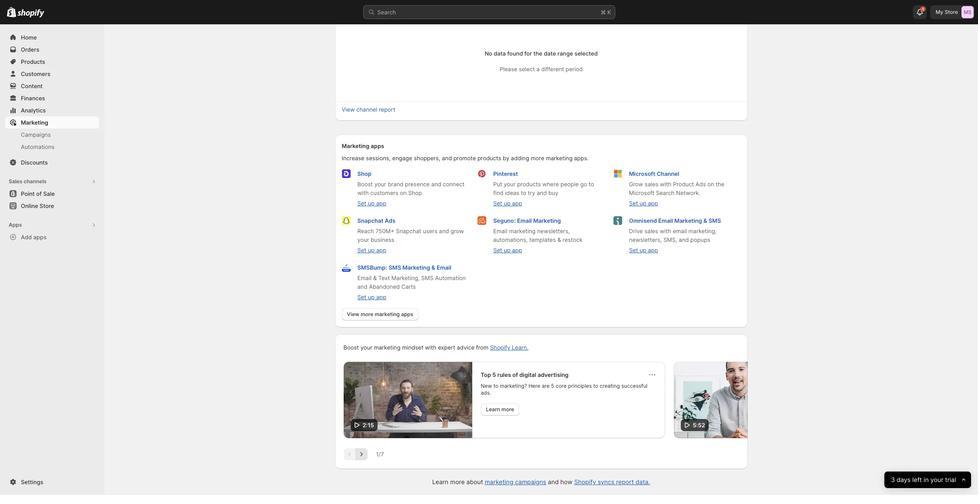 Task type: describe. For each thing, give the bounding box(es) containing it.
to left the try
[[521, 190, 527, 197]]

add
[[21, 234, 32, 241]]

principles
[[569, 383, 592, 390]]

from
[[477, 344, 489, 351]]

your inside snapchat ads reach 750m+ snapchat users and grow your business set up app
[[358, 237, 370, 244]]

channels
[[24, 178, 47, 185]]

learn inside the reporting is based on your utm parameters and connected app activities to your online store. reported with a 30-day attribution window. learn more
[[342, 10, 357, 17]]

automation
[[435, 275, 466, 282]]

5:52 button
[[674, 362, 803, 439]]

1 vertical spatial sms
[[389, 264, 401, 271]]

up inside seguno: email marketing email marketing newsletters, automations, templates & restock set up app
[[504, 247, 511, 254]]

ads.
[[481, 390, 492, 397]]

date
[[544, 50, 556, 57]]

marketing right about
[[485, 479, 514, 486]]

advertising
[[538, 372, 569, 379]]

up inside pinterest put your products where people go to find ideas to try and buy set up app
[[504, 200, 511, 207]]

online
[[21, 203, 38, 210]]

pinterest
[[494, 170, 518, 177]]

email down smsbump:
[[358, 275, 372, 282]]

ideas
[[505, 190, 520, 197]]

apps for marketing apps
[[371, 143, 385, 150]]

connected
[[474, 1, 502, 8]]

about
[[467, 479, 484, 486]]

& inside seguno: email marketing email marketing newsletters, automations, templates & restock set up app
[[558, 237, 562, 244]]

marketing down analytics
[[21, 119, 48, 126]]

parameters
[[430, 1, 460, 8]]

abandoned
[[369, 284, 400, 291]]

app inside microsoft channel grow sales with product ads on the microsoft search network. set up app
[[649, 200, 659, 207]]

set inside smsbump: sms marketing & email email & text marketing, sms automation and abandoned carts set up app
[[358, 294, 367, 301]]

network.
[[677, 190, 701, 197]]

different
[[542, 66, 565, 73]]

1 for 1 / 7
[[376, 451, 379, 458]]

automations,
[[494, 237, 528, 244]]

1 vertical spatial boost
[[344, 344, 359, 351]]

app inside smsbump: sms marketing & email email & text marketing, sms automation and abandoned carts set up app
[[377, 294, 387, 301]]

more for learn more
[[502, 407, 515, 413]]

for
[[525, 50, 532, 57]]

3
[[892, 476, 896, 484]]

1 horizontal spatial shopify image
[[17, 9, 44, 18]]

5 inside new to marketing? here are 5 core principles to creating successful ads.
[[552, 383, 555, 390]]

smsbump:
[[358, 264, 388, 271]]

reported
[[595, 1, 620, 8]]

put
[[494, 181, 503, 188]]

marketing,
[[392, 275, 420, 282]]

online store button
[[0, 200, 104, 212]]

digital
[[520, 372, 537, 379]]

⌘
[[601, 9, 606, 16]]

and inside shop boost your brand presence and connect with customers on shop set up app
[[432, 181, 442, 188]]

and inside the reporting is based on your utm parameters and connected app activities to your online store. reported with a 30-day attribution window. learn more
[[462, 1, 472, 8]]

online store link
[[5, 200, 99, 212]]

your left utm
[[402, 1, 414, 8]]

set inside shop boost your brand presence and connect with customers on shop set up app
[[358, 200, 367, 207]]

data
[[494, 50, 506, 57]]

online store
[[21, 203, 54, 210]]

analytics link
[[5, 104, 99, 117]]

text
[[379, 275, 390, 282]]

products link
[[5, 56, 99, 68]]

data.
[[636, 479, 651, 486]]

to left creating
[[594, 383, 599, 390]]

content link
[[5, 80, 99, 92]]

increase sessions, engage shoppers, and promote products by adding more marketing apps.
[[342, 155, 589, 162]]

reporting
[[342, 1, 368, 8]]

how
[[561, 479, 573, 486]]

0 horizontal spatial shop
[[358, 170, 372, 177]]

add apps button
[[5, 231, 99, 244]]

set up app link for snapchat ads reach 750m+ snapchat users and grow your business set up app
[[358, 247, 387, 254]]

activities
[[515, 1, 539, 8]]

0 horizontal spatial shopify image
[[7, 7, 16, 17]]

store for online store
[[40, 203, 54, 210]]

is
[[370, 1, 374, 8]]

increase
[[342, 155, 365, 162]]

on inside shop boost your brand presence and connect with customers on shop set up app
[[400, 190, 407, 197]]

with inside shop boost your brand presence and connect with customers on shop set up app
[[358, 190, 369, 197]]

new
[[481, 383, 492, 390]]

set up app link for smsbump: sms marketing & email email & text marketing, sms automation and abandoned carts set up app
[[358, 294, 387, 301]]

shop link
[[358, 170, 372, 177]]

store.
[[579, 1, 594, 8]]

app inside seguno: email marketing email marketing newsletters, automations, templates & restock set up app
[[513, 247, 523, 254]]

seguno: email marketing email marketing newsletters, automations, templates & restock set up app
[[494, 217, 583, 254]]

buy
[[549, 190, 559, 197]]

online
[[561, 1, 577, 8]]

here
[[529, 383, 541, 390]]

set up app link for microsoft channel grow sales with product ads on the microsoft search network. set up app
[[630, 200, 659, 207]]

sale
[[43, 190, 55, 197]]

marketing?
[[500, 383, 528, 390]]

/
[[379, 451, 381, 458]]

3 days left in your trial button
[[885, 472, 972, 489]]

products inside pinterest put your products where people go to find ideas to try and buy set up app
[[518, 181, 541, 188]]

with inside the reporting is based on your utm parameters and connected app activities to your online store. reported with a 30-day attribution window. learn more
[[622, 1, 633, 8]]

business
[[371, 237, 395, 244]]

sales
[[9, 178, 22, 185]]

to right go
[[589, 181, 595, 188]]

with left "expert" at the left bottom
[[425, 344, 437, 351]]

k
[[608, 9, 612, 16]]

of inside button
[[36, 190, 42, 197]]

shopify learn. link
[[490, 344, 529, 351]]

2 microsoft from the top
[[630, 190, 655, 197]]

trial
[[946, 476, 957, 484]]

no
[[485, 50, 493, 57]]

marketing down abandoned
[[375, 311, 400, 318]]

7
[[381, 451, 384, 458]]

your left online
[[548, 1, 559, 8]]

seguno: email marketing link
[[494, 217, 561, 224]]

where
[[543, 181, 559, 188]]

marketing left 'apps.'
[[546, 155, 573, 162]]

more right adding
[[531, 155, 545, 162]]

your inside pinterest put your products where people go to find ideas to try and buy set up app
[[504, 181, 516, 188]]

search inside microsoft channel grow sales with product ads on the microsoft search network. set up app
[[657, 190, 675, 197]]

app inside snapchat ads reach 750m+ snapchat users and grow your business set up app
[[377, 247, 387, 254]]

email
[[673, 228, 687, 235]]

1 horizontal spatial snapchat
[[396, 228, 422, 235]]

2:15 button
[[344, 362, 473, 439]]

pinterest link
[[494, 170, 518, 177]]

settings
[[21, 479, 43, 486]]

microsoft channel grow sales with product ads on the microsoft search network. set up app
[[630, 170, 725, 207]]

top
[[481, 372, 491, 379]]

750m+
[[376, 228, 395, 235]]

⌘ k
[[601, 9, 612, 16]]

view channel report button
[[337, 104, 401, 116]]

successful
[[622, 383, 648, 390]]

with inside omnisend email marketing & sms drive sales with email marketing, newsletters, sms, and popups set up app
[[660, 228, 672, 235]]

app inside omnisend email marketing & sms drive sales with email marketing, newsletters, sms, and popups set up app
[[649, 247, 659, 254]]

marketing campaigns link
[[485, 479, 547, 486]]

view for view more marketing apps
[[347, 311, 360, 318]]

0 horizontal spatial the
[[534, 50, 543, 57]]

1 horizontal spatial shop
[[409, 190, 422, 197]]

syncs
[[598, 479, 615, 486]]

5:52
[[693, 422, 706, 429]]

ads inside microsoft channel grow sales with product ads on the microsoft search network. set up app
[[696, 181, 706, 188]]

a inside the reporting is based on your utm parameters and connected app activities to your online store. reported with a 30-day attribution window. learn more
[[635, 1, 638, 8]]

view for view channel report
[[342, 106, 355, 113]]

sales inside microsoft channel grow sales with product ads on the microsoft search network. set up app
[[645, 181, 659, 188]]

campaigns
[[21, 131, 51, 138]]

marketing,
[[689, 228, 717, 235]]

grow
[[451, 228, 464, 235]]

set up app link for pinterest put your products where people go to find ideas to try and buy set up app
[[494, 200, 523, 207]]

1 button
[[914, 5, 928, 19]]

and inside smsbump: sms marketing & email email & text marketing, sms automation and abandoned carts set up app
[[358, 284, 368, 291]]

people
[[561, 181, 579, 188]]

0 vertical spatial 5
[[493, 372, 496, 379]]

0 vertical spatial snapchat
[[358, 217, 384, 224]]

analytics
[[21, 107, 46, 114]]

your inside shop boost your brand presence and connect with customers on shop set up app
[[375, 181, 387, 188]]

snapchat ads reach 750m+ snapchat users and grow your business set up app
[[358, 217, 464, 254]]

marketing link
[[5, 117, 99, 129]]

2:15
[[363, 422, 374, 429]]

apps
[[9, 222, 22, 228]]



Task type: vqa. For each thing, say whether or not it's contained in the screenshot.
text field in the Settings dialog
no



Task type: locate. For each thing, give the bounding box(es) containing it.
report left data. on the bottom of page
[[617, 479, 634, 486]]

1 horizontal spatial search
[[657, 190, 675, 197]]

app down customers
[[377, 200, 387, 207]]

and
[[462, 1, 472, 8], [442, 155, 452, 162], [432, 181, 442, 188], [537, 190, 547, 197], [439, 228, 449, 235], [679, 237, 689, 244], [358, 284, 368, 291], [548, 479, 559, 486]]

home
[[21, 34, 37, 41]]

2 vertical spatial learn
[[433, 479, 449, 486]]

and left connect
[[432, 181, 442, 188]]

sales channels
[[9, 178, 47, 185]]

learn left about
[[433, 479, 449, 486]]

marketing up increase
[[342, 143, 370, 150]]

point of sale button
[[0, 188, 104, 200]]

on right the product
[[708, 181, 715, 188]]

users
[[423, 228, 438, 235]]

shopify right from
[[490, 344, 511, 351]]

set inside snapchat ads reach 750m+ snapchat users and grow your business set up app
[[358, 247, 367, 254]]

1 / 7
[[376, 451, 384, 458]]

1 vertical spatial shop
[[409, 190, 422, 197]]

1 horizontal spatial the
[[716, 181, 725, 188]]

more down marketing?
[[502, 407, 515, 413]]

5 right are
[[552, 383, 555, 390]]

advice
[[457, 344, 475, 351]]

apps for add apps
[[33, 234, 47, 241]]

report inside button
[[379, 106, 396, 113]]

0 vertical spatial shopify
[[490, 344, 511, 351]]

0 horizontal spatial a
[[537, 66, 540, 73]]

up down "drive" on the right top of page
[[640, 247, 647, 254]]

discounts link
[[5, 157, 99, 169]]

1 horizontal spatial a
[[635, 1, 638, 8]]

set up app link down customers
[[358, 200, 387, 207]]

1 vertical spatial apps
[[33, 234, 47, 241]]

0 vertical spatial products
[[478, 155, 502, 162]]

up inside omnisend email marketing & sms drive sales with email marketing, newsletters, sms, and popups set up app
[[640, 247, 647, 254]]

email up email
[[659, 217, 674, 224]]

view inside button
[[342, 106, 355, 113]]

pinterest put your products where people go to find ideas to try and buy set up app
[[494, 170, 595, 207]]

channel
[[357, 106, 378, 113]]

of left the sale
[[36, 190, 42, 197]]

ads up 750m+
[[385, 217, 396, 224]]

0 horizontal spatial learn
[[342, 10, 357, 17]]

and inside pinterest put your products where people go to find ideas to try and buy set up app
[[537, 190, 547, 197]]

email down seguno:
[[494, 228, 508, 235]]

snapchat up reach
[[358, 217, 384, 224]]

0 horizontal spatial apps
[[33, 234, 47, 241]]

found
[[508, 50, 523, 57]]

marketing up email
[[675, 217, 703, 224]]

microsoft
[[630, 170, 656, 177], [630, 190, 655, 197]]

0 vertical spatial boost
[[358, 181, 373, 188]]

and left how
[[548, 479, 559, 486]]

your up 'ideas'
[[504, 181, 516, 188]]

up down 'ideas'
[[504, 200, 511, 207]]

2 sales from the top
[[645, 228, 659, 235]]

microsoft up grow
[[630, 170, 656, 177]]

channel
[[657, 170, 680, 177]]

snapchat
[[358, 217, 384, 224], [396, 228, 422, 235]]

apps button
[[5, 219, 99, 231]]

1 vertical spatial view
[[347, 311, 360, 318]]

window.
[[690, 1, 712, 8]]

set inside omnisend email marketing & sms drive sales with email marketing, newsletters, sms, and popups set up app
[[630, 247, 639, 254]]

newsletters, inside omnisend email marketing & sms drive sales with email marketing, newsletters, sms, and popups set up app
[[630, 237, 662, 244]]

set up app link for seguno: email marketing email marketing newsletters, automations, templates & restock set up app
[[494, 247, 523, 254]]

app left activities
[[504, 1, 514, 8]]

your inside 3 days left in your trial dropdown button
[[931, 476, 944, 484]]

up up omnisend at the top right of the page
[[640, 200, 647, 207]]

on down brand
[[400, 190, 407, 197]]

and down email
[[679, 237, 689, 244]]

1 horizontal spatial newsletters,
[[630, 237, 662, 244]]

no data found for the date range selected
[[485, 50, 598, 57]]

sessions,
[[366, 155, 391, 162]]

app inside the reporting is based on your utm parameters and connected app activities to your online store. reported with a 30-day attribution window. learn more
[[504, 1, 514, 8]]

1 vertical spatial ads
[[385, 217, 396, 224]]

newsletters, inside seguno: email marketing email marketing newsletters, automations, templates & restock set up app
[[538, 228, 570, 235]]

omnisend email marketing & sms link
[[630, 217, 722, 224]]

1 horizontal spatial report
[[617, 479, 634, 486]]

1 horizontal spatial ads
[[696, 181, 706, 188]]

0 horizontal spatial of
[[36, 190, 42, 197]]

reporting is based on your utm parameters and connected app activities to your online store. reported with a 30-day attribution window. learn more
[[342, 1, 712, 17]]

find
[[494, 190, 504, 197]]

shop down increase
[[358, 170, 372, 177]]

up inside smsbump: sms marketing & email email & text marketing, sms automation and abandoned carts set up app
[[368, 294, 375, 301]]

ads
[[696, 181, 706, 188], [385, 217, 396, 224]]

shopify right how
[[575, 479, 597, 486]]

view channel report
[[342, 106, 396, 113]]

to
[[541, 1, 546, 8], [589, 181, 595, 188], [521, 190, 527, 197], [494, 383, 499, 390], [594, 383, 599, 390]]

0 vertical spatial shop
[[358, 170, 372, 177]]

set down reach
[[358, 247, 367, 254]]

app down business
[[377, 247, 387, 254]]

with left 30-
[[622, 1, 633, 8]]

learn down reporting
[[342, 10, 357, 17]]

marketing for smsbump: sms marketing & email email & text marketing, sms automation and abandoned carts set up app
[[403, 264, 431, 271]]

to right activities
[[541, 1, 546, 8]]

& up marketing,
[[704, 217, 708, 224]]

and inside snapchat ads reach 750m+ snapchat users and grow your business set up app
[[439, 228, 449, 235]]

1 horizontal spatial learn
[[433, 479, 449, 486]]

0 horizontal spatial report
[[379, 106, 396, 113]]

set down grow
[[630, 200, 639, 207]]

learn more about marketing campaigns and how shopify syncs report data.
[[433, 479, 651, 486]]

0 horizontal spatial store
[[40, 203, 54, 210]]

sales down omnisend at the top right of the page
[[645, 228, 659, 235]]

1 for 1
[[923, 7, 925, 11]]

report
[[379, 106, 396, 113], [617, 479, 634, 486]]

0 horizontal spatial products
[[478, 155, 502, 162]]

set down automations,
[[494, 247, 503, 254]]

sms
[[709, 217, 722, 224], [389, 264, 401, 271], [422, 275, 434, 282]]

up inside microsoft channel grow sales with product ads on the microsoft search network. set up app
[[640, 200, 647, 207]]

learn for learn more
[[486, 407, 501, 413]]

1 horizontal spatial 5
[[552, 383, 555, 390]]

1 horizontal spatial shopify
[[575, 479, 597, 486]]

set down "drive" on the right top of page
[[630, 247, 639, 254]]

ads up 'network.'
[[696, 181, 706, 188]]

& left restock
[[558, 237, 562, 244]]

and down smsbump:
[[358, 284, 368, 291]]

learn for learn more about marketing campaigns and how shopify syncs report data.
[[433, 479, 449, 486]]

products
[[21, 58, 45, 65]]

0 horizontal spatial 5
[[493, 372, 496, 379]]

1 vertical spatial microsoft
[[630, 190, 655, 197]]

on inside the reporting is based on your utm parameters and connected app activities to your online store. reported with a 30-day attribution window. learn more
[[394, 1, 400, 8]]

apps inside button
[[33, 234, 47, 241]]

0 vertical spatial microsoft
[[630, 170, 656, 177]]

please
[[500, 66, 518, 73]]

1 vertical spatial search
[[657, 190, 675, 197]]

2 horizontal spatial learn
[[486, 407, 501, 413]]

point of sale
[[21, 190, 55, 197]]

app inside shop boost your brand presence and connect with customers on shop set up app
[[377, 200, 387, 207]]

0 vertical spatial report
[[379, 106, 396, 113]]

0 vertical spatial apps
[[371, 143, 385, 150]]

up inside shop boost your brand presence and connect with customers on shop set up app
[[368, 200, 375, 207]]

0 vertical spatial learn more link
[[342, 10, 372, 17]]

1 horizontal spatial apps
[[371, 143, 385, 150]]

a left 30-
[[635, 1, 638, 8]]

marketing inside omnisend email marketing & sms drive sales with email marketing, newsletters, sms, and popups set up app
[[675, 217, 703, 224]]

sales inside omnisend email marketing & sms drive sales with email marketing, newsletters, sms, and popups set up app
[[645, 228, 659, 235]]

selected
[[575, 50, 598, 57]]

store right my
[[946, 9, 959, 15]]

more inside the reporting is based on your utm parameters and connected app activities to your online store. reported with a 30-day attribution window. learn more
[[359, 10, 372, 17]]

marketing
[[546, 155, 573, 162], [509, 228, 536, 235], [375, 311, 400, 318], [374, 344, 401, 351], [485, 479, 514, 486]]

left
[[913, 476, 923, 484]]

0 vertical spatial search
[[378, 9, 396, 16]]

0 horizontal spatial newsletters,
[[538, 228, 570, 235]]

marketing inside seguno: email marketing email marketing newsletters, automations, templates & restock set up app
[[534, 217, 561, 224]]

5 right top
[[493, 372, 496, 379]]

1 inside dropdown button
[[923, 7, 925, 11]]

set inside microsoft channel grow sales with product ads on the microsoft search network. set up app
[[630, 200, 639, 207]]

marketing left mindset
[[374, 344, 401, 351]]

your down view more marketing apps link
[[361, 344, 373, 351]]

& left text
[[373, 275, 377, 282]]

set up app link for shop boost your brand presence and connect with customers on shop set up app
[[358, 200, 387, 207]]

omnisend email marketing & sms drive sales with email marketing, newsletters, sms, and popups set up app
[[630, 217, 722, 254]]

2 horizontal spatial apps
[[401, 311, 414, 318]]

1 vertical spatial products
[[518, 181, 541, 188]]

learn more link down ads.
[[481, 404, 520, 416]]

range
[[558, 50, 574, 57]]

orders
[[21, 46, 39, 53]]

microsoft channel link
[[630, 170, 680, 177]]

your down reach
[[358, 237, 370, 244]]

ads inside snapchat ads reach 750m+ snapchat users and grow your business set up app
[[385, 217, 396, 224]]

sms inside omnisend email marketing & sms drive sales with email marketing, newsletters, sms, and popups set up app
[[709, 217, 722, 224]]

product
[[674, 181, 695, 188]]

0 vertical spatial ads
[[696, 181, 706, 188]]

& up 'automation'
[[432, 264, 436, 271]]

email inside omnisend email marketing & sms drive sales with email marketing, newsletters, sms, and popups set up app
[[659, 217, 674, 224]]

the inside microsoft channel grow sales with product ads on the microsoft search network. set up app
[[716, 181, 725, 188]]

store
[[946, 9, 959, 15], [40, 203, 54, 210]]

more down is
[[359, 10, 372, 17]]

app inside pinterest put your products where people go to find ideas to try and buy set up app
[[513, 200, 523, 207]]

1 vertical spatial snapchat
[[396, 228, 422, 235]]

grow
[[630, 181, 644, 188]]

brand
[[388, 181, 404, 188]]

app down omnisend at the top right of the page
[[649, 247, 659, 254]]

with down shop link
[[358, 190, 369, 197]]

apps right the add
[[33, 234, 47, 241]]

set up app link for omnisend email marketing & sms drive sales with email marketing, newsletters, sms, and popups set up app
[[630, 247, 659, 254]]

1 vertical spatial learn more link
[[481, 404, 520, 416]]

campaigns link
[[5, 129, 99, 141]]

automations link
[[5, 141, 99, 153]]

smsbump: sms marketing & email email & text marketing, sms automation and abandoned carts set up app
[[358, 264, 466, 301]]

1 sales from the top
[[645, 181, 659, 188]]

more for view more marketing apps
[[361, 311, 374, 318]]

more
[[359, 10, 372, 17], [531, 155, 545, 162], [361, 311, 374, 318], [502, 407, 515, 413], [451, 479, 465, 486]]

snapchat left users
[[396, 228, 422, 235]]

set
[[358, 200, 367, 207], [494, 200, 503, 207], [630, 200, 639, 207], [358, 247, 367, 254], [494, 247, 503, 254], [630, 247, 639, 254], [358, 294, 367, 301]]

home link
[[5, 31, 99, 43]]

0 vertical spatial a
[[635, 1, 638, 8]]

0 vertical spatial store
[[946, 9, 959, 15]]

and inside omnisend email marketing & sms drive sales with email marketing, newsletters, sms, and popups set up app
[[679, 237, 689, 244]]

1 vertical spatial report
[[617, 479, 634, 486]]

0 horizontal spatial shopify
[[490, 344, 511, 351]]

0 vertical spatial newsletters,
[[538, 228, 570, 235]]

1 left 7
[[376, 451, 379, 458]]

set down find
[[494, 200, 503, 207]]

0 vertical spatial sms
[[709, 217, 722, 224]]

app up omnisend at the top right of the page
[[649, 200, 659, 207]]

0 horizontal spatial sms
[[389, 264, 401, 271]]

and left promote
[[442, 155, 452, 162]]

with inside microsoft channel grow sales with product ads on the microsoft search network. set up app
[[661, 181, 672, 188]]

sales channels button
[[5, 176, 99, 188]]

shopify syncs report data. link
[[575, 479, 651, 486]]

1 vertical spatial of
[[513, 372, 518, 379]]

products left by
[[478, 155, 502, 162]]

1 horizontal spatial products
[[518, 181, 541, 188]]

set up view more marketing apps
[[358, 294, 367, 301]]

2 vertical spatial on
[[400, 190, 407, 197]]

0 horizontal spatial 1
[[376, 451, 379, 458]]

0 vertical spatial sales
[[645, 181, 659, 188]]

and right the try
[[537, 190, 547, 197]]

your right in
[[931, 476, 944, 484]]

to right new
[[494, 383, 499, 390]]

0 vertical spatial of
[[36, 190, 42, 197]]

boost
[[358, 181, 373, 188], [344, 344, 359, 351]]

set inside seguno: email marketing email marketing newsletters, automations, templates & restock set up app
[[494, 247, 503, 254]]

view more marketing apps
[[347, 311, 414, 318]]

store inside button
[[40, 203, 54, 210]]

utm
[[415, 1, 428, 8]]

apps down carts
[[401, 311, 414, 318]]

set up app link down abandoned
[[358, 294, 387, 301]]

marketing apps
[[342, 143, 385, 150]]

set up app link up omnisend at the top right of the page
[[630, 200, 659, 207]]

templates
[[530, 237, 556, 244]]

0 horizontal spatial search
[[378, 9, 396, 16]]

1 horizontal spatial learn more link
[[481, 404, 520, 416]]

1 left my
[[923, 7, 925, 11]]

2 horizontal spatial sms
[[709, 217, 722, 224]]

please select a different period
[[500, 66, 583, 73]]

a right select
[[537, 66, 540, 73]]

more down abandoned
[[361, 311, 374, 318]]

0 horizontal spatial learn more link
[[342, 10, 372, 17]]

1 horizontal spatial store
[[946, 9, 959, 15]]

apps
[[371, 143, 385, 150], [33, 234, 47, 241], [401, 311, 414, 318]]

set up snapchat ads "link"
[[358, 200, 367, 207]]

up down abandoned
[[368, 294, 375, 301]]

1 vertical spatial the
[[716, 181, 725, 188]]

your up customers
[[375, 181, 387, 188]]

2 vertical spatial apps
[[401, 311, 414, 318]]

0 horizontal spatial ads
[[385, 217, 396, 224]]

in
[[925, 476, 930, 484]]

marketing inside seguno: email marketing email marketing newsletters, automations, templates & restock set up app
[[509, 228, 536, 235]]

learn more link down reporting
[[342, 10, 372, 17]]

more inside view more marketing apps link
[[361, 311, 374, 318]]

newsletters, down "drive" on the right top of page
[[630, 237, 662, 244]]

core
[[556, 383, 567, 390]]

view more marketing apps link
[[342, 309, 419, 321]]

2 vertical spatial sms
[[422, 275, 434, 282]]

1 vertical spatial 5
[[552, 383, 555, 390]]

1 vertical spatial on
[[708, 181, 715, 188]]

shop down "presence"
[[409, 190, 422, 197]]

0 horizontal spatial snapchat
[[358, 217, 384, 224]]

0 vertical spatial view
[[342, 106, 355, 113]]

shopify image
[[7, 7, 16, 17], [17, 9, 44, 18]]

1 vertical spatial a
[[537, 66, 540, 73]]

1 horizontal spatial sms
[[422, 275, 434, 282]]

to inside the reporting is based on your utm parameters and connected app activities to your online store. reported with a 30-day attribution window. learn more
[[541, 1, 546, 8]]

1 vertical spatial newsletters,
[[630, 237, 662, 244]]

0 vertical spatial on
[[394, 1, 400, 8]]

marketing inside smsbump: sms marketing & email email & text marketing, sms automation and abandoned carts set up app
[[403, 264, 431, 271]]

and left "grow"
[[439, 228, 449, 235]]

marketing for seguno: email marketing email marketing newsletters, automations, templates & restock set up app
[[534, 217, 561, 224]]

sales down microsoft channel link
[[645, 181, 659, 188]]

customers
[[21, 70, 50, 77]]

reach
[[358, 228, 374, 235]]

1 vertical spatial sales
[[645, 228, 659, 235]]

microsoft down grow
[[630, 190, 655, 197]]

up down business
[[368, 247, 375, 254]]

1 vertical spatial learn
[[486, 407, 501, 413]]

marketing for omnisend email marketing & sms drive sales with email marketing, newsletters, sms, and popups set up app
[[675, 217, 703, 224]]

of right rules
[[513, 372, 518, 379]]

app down abandoned
[[377, 294, 387, 301]]

point of sale link
[[5, 188, 99, 200]]

0 vertical spatial 1
[[923, 7, 925, 11]]

1 horizontal spatial of
[[513, 372, 518, 379]]

1 vertical spatial 1
[[376, 451, 379, 458]]

search down "channel" on the top
[[657, 190, 675, 197]]

on
[[394, 1, 400, 8], [708, 181, 715, 188], [400, 190, 407, 197]]

are
[[542, 383, 550, 390]]

with up "sms,"
[[660, 228, 672, 235]]

1 vertical spatial shopify
[[575, 479, 597, 486]]

on inside microsoft channel grow sales with product ads on the microsoft search network. set up app
[[708, 181, 715, 188]]

set up app link down business
[[358, 247, 387, 254]]

store for my store
[[946, 9, 959, 15]]

orders link
[[5, 43, 99, 56]]

content
[[21, 83, 43, 90]]

marketing up marketing,
[[403, 264, 431, 271]]

1 vertical spatial store
[[40, 203, 54, 210]]

0 vertical spatial learn
[[342, 10, 357, 17]]

learn more
[[486, 407, 515, 413]]

email right seguno:
[[518, 217, 532, 224]]

set inside pinterest put your products where people go to find ideas to try and buy set up app
[[494, 200, 503, 207]]

mindset
[[402, 344, 424, 351]]

3 days left in your trial
[[892, 476, 957, 484]]

email up 'automation'
[[437, 264, 452, 271]]

adding
[[511, 155, 530, 162]]

1 horizontal spatial 1
[[923, 7, 925, 11]]

0 vertical spatial the
[[534, 50, 543, 57]]

1 microsoft from the top
[[630, 170, 656, 177]]

store down the sale
[[40, 203, 54, 210]]

up inside snapchat ads reach 750m+ snapchat users and grow your business set up app
[[368, 247, 375, 254]]

1
[[923, 7, 925, 11], [376, 451, 379, 458]]

up down automations,
[[504, 247, 511, 254]]

boost inside shop boost your brand presence and connect with customers on shop set up app
[[358, 181, 373, 188]]

& inside omnisend email marketing & sms drive sales with email marketing, newsletters, sms, and popups set up app
[[704, 217, 708, 224]]

more for learn more about marketing campaigns and how shopify syncs report data.
[[451, 479, 465, 486]]

&
[[704, 217, 708, 224], [558, 237, 562, 244], [432, 264, 436, 271], [373, 275, 377, 282]]

my store image
[[962, 6, 975, 18]]

set up app link down "drive" on the right top of page
[[630, 247, 659, 254]]

learn down ads.
[[486, 407, 501, 413]]



